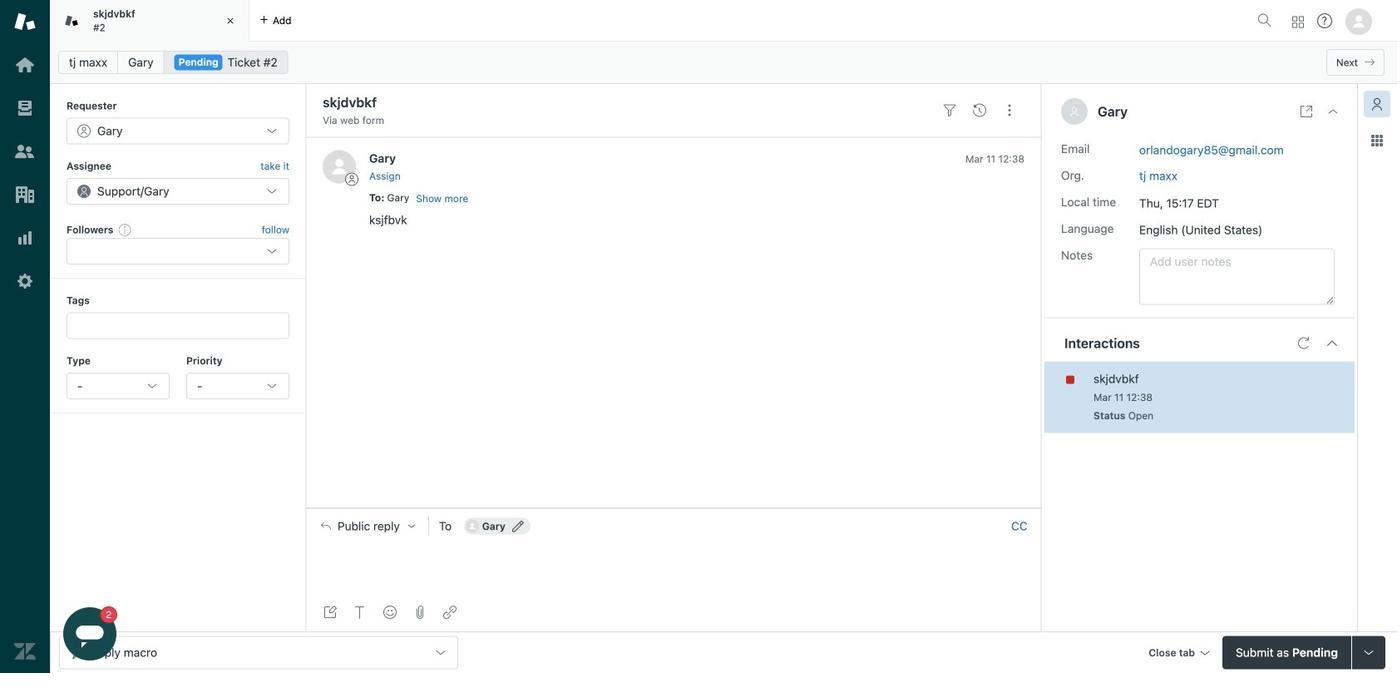 Task type: describe. For each thing, give the bounding box(es) containing it.
tabs tab list
[[50, 0, 1251, 42]]

secondary element
[[50, 46, 1398, 79]]

reporting image
[[14, 227, 36, 249]]

Mar 11 12:38 text field
[[966, 153, 1025, 165]]

close image
[[1327, 105, 1340, 118]]

zendesk products image
[[1293, 16, 1304, 28]]

view more details image
[[1300, 105, 1314, 118]]

draft mode image
[[324, 606, 337, 619]]

ticket actions image
[[1003, 104, 1017, 117]]

info on adding followers image
[[118, 223, 132, 236]]

add link (cmd k) image
[[443, 606, 457, 619]]

customer context image
[[1371, 97, 1384, 111]]

admin image
[[14, 270, 36, 292]]

customers image
[[14, 141, 36, 162]]

hide composer image
[[667, 501, 680, 514]]

Add user notes text field
[[1140, 248, 1335, 305]]

displays possible ticket submission types image
[[1363, 646, 1376, 659]]

get started image
[[14, 54, 36, 76]]

avatar image
[[323, 150, 356, 183]]



Task type: locate. For each thing, give the bounding box(es) containing it.
format text image
[[354, 606, 367, 619]]

main element
[[0, 0, 50, 673]]

edit user image
[[512, 520, 524, 532]]

organizations image
[[14, 184, 36, 205]]

filter image
[[943, 104, 957, 117]]

add attachment image
[[413, 606, 427, 619]]

events image
[[973, 104, 987, 117]]

user image
[[1070, 106, 1080, 116], [1071, 107, 1078, 116]]

get help image
[[1318, 13, 1333, 28]]

tab
[[50, 0, 250, 42]]

Mar 11 12:38 text field
[[1094, 391, 1153, 403]]

Subject field
[[319, 92, 932, 112]]

close image
[[222, 12, 239, 29]]

orlandogary85@gmail.com image
[[466, 519, 479, 533]]

insert emojis image
[[384, 606, 397, 619]]

zendesk support image
[[14, 11, 36, 32]]

views image
[[14, 97, 36, 119]]

apps image
[[1371, 134, 1384, 147]]

zendesk image
[[14, 641, 36, 662]]



Task type: vqa. For each thing, say whether or not it's contained in the screenshot.
Public Reply Composer text box
no



